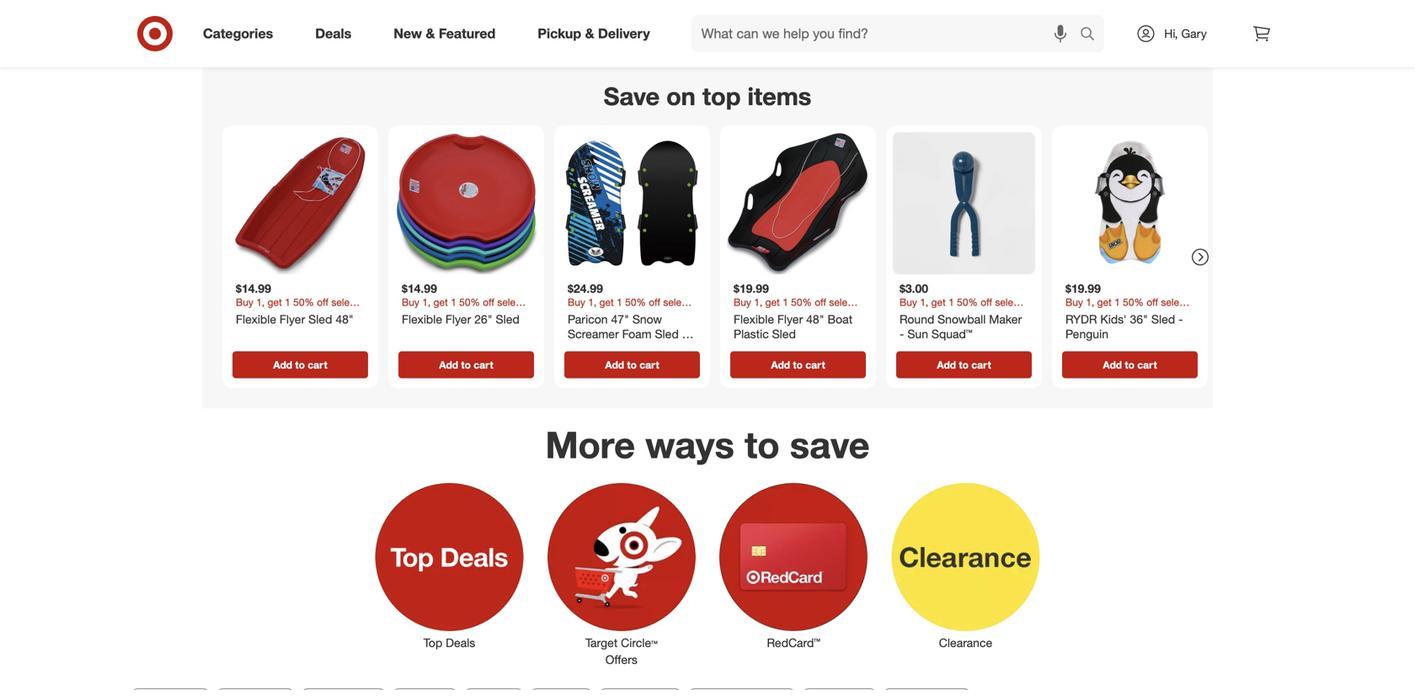 Task type: locate. For each thing, give the bounding box(es) containing it.
add down flexible flyer 26" sled
[[439, 359, 458, 371]]

$14.99 up flexible flyer 26" sled
[[402, 281, 437, 296]]

add to cart button for 48"
[[730, 352, 866, 378]]

cart down squad™
[[971, 359, 991, 371]]

penguin
[[1066, 327, 1109, 341]]

0 horizontal spatial flexible
[[236, 312, 276, 327]]

add to cart button for 26"
[[398, 352, 534, 378]]

4 add from the left
[[771, 359, 790, 371]]

carousel region
[[202, 68, 1213, 409]]

5 cart from the left
[[971, 359, 991, 371]]

3 add to cart button from the left
[[564, 352, 700, 378]]

2 add to cart from the left
[[439, 359, 493, 371]]

redcard™
[[767, 636, 820, 651]]

top deals link
[[363, 480, 535, 652]]

1 add to cart from the left
[[273, 359, 327, 371]]

add for snow
[[605, 359, 624, 371]]

&
[[426, 25, 435, 42], [585, 25, 594, 42]]

add down squad™
[[937, 359, 956, 371]]

target
[[585, 636, 618, 651]]

6 add to cart from the left
[[1103, 359, 1157, 371]]

1 flyer from the left
[[280, 312, 305, 327]]

cart down foam
[[640, 359, 659, 371]]

squad™
[[932, 327, 972, 341]]

2 cart from the left
[[474, 359, 493, 371]]

5 add to cart from the left
[[937, 359, 991, 371]]

add to cart for snow
[[605, 359, 659, 371]]

2 & from the left
[[585, 25, 594, 42]]

2 horizontal spatial flexible
[[734, 312, 774, 327]]

cart for maker
[[971, 359, 991, 371]]

4 cart from the left
[[806, 359, 825, 371]]

add to cart for sled
[[273, 359, 327, 371]]

- right snow
[[682, 327, 687, 341]]

flyer inside flexible flyer 48" boat plastic sled
[[777, 312, 803, 327]]

search button
[[1072, 15, 1113, 56]]

deals
[[315, 25, 351, 42], [446, 636, 475, 651]]

to down blue/white/black
[[627, 359, 637, 371]]

5 add to cart button from the left
[[896, 352, 1032, 378]]

snowball
[[938, 312, 986, 327]]

2 48" from the left
[[806, 312, 824, 327]]

& right pickup
[[585, 25, 594, 42]]

deals right top
[[446, 636, 475, 651]]

2 horizontal spatial flyer
[[777, 312, 803, 327]]

2 $19.99 from the left
[[1066, 281, 1101, 296]]

kids'
[[1100, 312, 1127, 327]]

pickup & delivery
[[538, 25, 650, 42]]

to down flexible flyer sled 48"
[[295, 359, 305, 371]]

save
[[604, 81, 660, 111]]

6 add from the left
[[1103, 359, 1122, 371]]

to down flexible flyer 48" boat plastic sled
[[793, 359, 803, 371]]

cart down rydr kids' 36" sled - penguin
[[1137, 359, 1157, 371]]

flexible flyer 48" boat plastic sled image
[[727, 132, 869, 274]]

maker
[[989, 312, 1022, 327]]

3 flyer from the left
[[777, 312, 803, 327]]

flexible for flexible flyer 26" sled
[[402, 312, 442, 327]]

1 horizontal spatial $19.99
[[1066, 281, 1101, 296]]

offers
[[605, 653, 638, 667]]

cart
[[308, 359, 327, 371], [474, 359, 493, 371], [640, 359, 659, 371], [806, 359, 825, 371], [971, 359, 991, 371], [1137, 359, 1157, 371]]

add
[[273, 359, 292, 371], [439, 359, 458, 371], [605, 359, 624, 371], [771, 359, 790, 371], [937, 359, 956, 371], [1103, 359, 1122, 371]]

add for 26"
[[439, 359, 458, 371]]

to for maker
[[959, 359, 969, 371]]

- inside paricon 47" snow screamer foam sled - blue/white/black
[[682, 327, 687, 341]]

add to cart button down flexible flyer sled 48"
[[232, 352, 368, 378]]

1 horizontal spatial flexible
[[402, 312, 442, 327]]

more
[[545, 422, 635, 467]]

1 horizontal spatial -
[[900, 327, 904, 341]]

$14.99
[[236, 281, 271, 296], [402, 281, 437, 296]]

3 add from the left
[[605, 359, 624, 371]]

delivery
[[598, 25, 650, 42]]

$19.99 up rydr
[[1066, 281, 1101, 296]]

flexible
[[236, 312, 276, 327], [402, 312, 442, 327], [734, 312, 774, 327]]

0 horizontal spatial 48"
[[336, 312, 354, 327]]

hi,
[[1164, 26, 1178, 41]]

0 horizontal spatial $19.99
[[734, 281, 769, 296]]

$14.99 for flexible flyer 26" sled
[[402, 281, 437, 296]]

add to cart button for maker
[[896, 352, 1032, 378]]

4 add to cart from the left
[[771, 359, 825, 371]]

blue/white/black
[[568, 341, 659, 356]]

6 add to cart button from the left
[[1062, 352, 1198, 378]]

- left sun
[[900, 327, 904, 341]]

sun
[[907, 327, 928, 341]]

add to cart down rydr kids' 36" sled - penguin
[[1103, 359, 1157, 371]]

cart down 26"
[[474, 359, 493, 371]]

$14.99 up flexible flyer sled 48"
[[236, 281, 271, 296]]

snow
[[632, 312, 662, 327]]

add to cart down blue/white/black
[[605, 359, 659, 371]]

add down flexible flyer 48" boat plastic sled
[[771, 359, 790, 371]]

add down the penguin
[[1103, 359, 1122, 371]]

to
[[295, 359, 305, 371], [461, 359, 471, 371], [627, 359, 637, 371], [793, 359, 803, 371], [959, 359, 969, 371], [1125, 359, 1135, 371], [745, 422, 780, 467]]

more ways to save
[[545, 422, 870, 467]]

flexible inside flexible flyer 48" boat plastic sled
[[734, 312, 774, 327]]

items
[[748, 81, 811, 111]]

flexible for flexible flyer 48" boat plastic sled
[[734, 312, 774, 327]]

cart down flexible flyer 48" boat plastic sled
[[806, 359, 825, 371]]

2 flyer from the left
[[446, 312, 471, 327]]

1 $19.99 from the left
[[734, 281, 769, 296]]

1 horizontal spatial &
[[585, 25, 594, 42]]

3 flexible from the left
[[734, 312, 774, 327]]

add for 48"
[[771, 359, 790, 371]]

to for 26"
[[461, 359, 471, 371]]

1 cart from the left
[[308, 359, 327, 371]]

add to cart button down foam
[[564, 352, 700, 378]]

save
[[790, 422, 870, 467]]

add down blue/white/black
[[605, 359, 624, 371]]

to down squad™
[[959, 359, 969, 371]]

0 vertical spatial deals
[[315, 25, 351, 42]]

$19.99 for rydr
[[1066, 281, 1101, 296]]

1 horizontal spatial flyer
[[446, 312, 471, 327]]

to down flexible flyer 26" sled
[[461, 359, 471, 371]]

cart for sled
[[308, 359, 327, 371]]

add to cart down flexible flyer 48" boat plastic sled
[[771, 359, 825, 371]]

2 horizontal spatial -
[[1179, 312, 1183, 327]]

add to cart down squad™
[[937, 359, 991, 371]]

clearance
[[939, 636, 992, 651]]

clearance link
[[880, 480, 1052, 652]]

sled
[[308, 312, 332, 327], [496, 312, 520, 327], [1151, 312, 1175, 327], [655, 327, 679, 341], [772, 327, 796, 341]]

48"
[[336, 312, 354, 327], [806, 312, 824, 327]]

cart down flexible flyer sled 48"
[[308, 359, 327, 371]]

to for 48"
[[793, 359, 803, 371]]

save on top items
[[604, 81, 811, 111]]

2 $14.99 from the left
[[402, 281, 437, 296]]

6 cart from the left
[[1137, 359, 1157, 371]]

add to cart button down flexible flyer 48" boat plastic sled
[[730, 352, 866, 378]]

3 add to cart from the left
[[605, 359, 659, 371]]

-
[[1179, 312, 1183, 327], [682, 327, 687, 341], [900, 327, 904, 341]]

1 add to cart button from the left
[[232, 352, 368, 378]]

0 horizontal spatial -
[[682, 327, 687, 341]]

add to cart button for snow
[[564, 352, 700, 378]]

add to cart button down squad™
[[896, 352, 1032, 378]]

1 & from the left
[[426, 25, 435, 42]]

0 horizontal spatial deals
[[315, 25, 351, 42]]

new
[[394, 25, 422, 42]]

1 $14.99 from the left
[[236, 281, 271, 296]]

$3.00
[[900, 281, 928, 296]]

add to cart button down rydr kids' 36" sled - penguin
[[1062, 352, 1198, 378]]

add for maker
[[937, 359, 956, 371]]

5 add from the left
[[937, 359, 956, 371]]

36"
[[1130, 312, 1148, 327]]

2 flexible from the left
[[402, 312, 442, 327]]

0 horizontal spatial $14.99
[[236, 281, 271, 296]]

add down flexible flyer sled 48"
[[273, 359, 292, 371]]

gary
[[1181, 26, 1207, 41]]

add to cart button
[[232, 352, 368, 378], [398, 352, 534, 378], [564, 352, 700, 378], [730, 352, 866, 378], [896, 352, 1032, 378], [1062, 352, 1198, 378]]

to left save
[[745, 422, 780, 467]]

1 horizontal spatial 48"
[[806, 312, 824, 327]]

redcard™ link
[[708, 480, 880, 652]]

cart for 48"
[[806, 359, 825, 371]]

2 add to cart button from the left
[[398, 352, 534, 378]]

$19.99 up plastic
[[734, 281, 769, 296]]

2 add from the left
[[439, 359, 458, 371]]

0 horizontal spatial flyer
[[280, 312, 305, 327]]

$19.99
[[734, 281, 769, 296], [1066, 281, 1101, 296]]

deals left new
[[315, 25, 351, 42]]

1 flexible from the left
[[236, 312, 276, 327]]

to down rydr kids' 36" sled - penguin
[[1125, 359, 1135, 371]]

1 horizontal spatial $14.99
[[402, 281, 437, 296]]

add to cart down flexible flyer 26" sled
[[439, 359, 493, 371]]

add to cart down flexible flyer sled 48"
[[273, 359, 327, 371]]

3 cart from the left
[[640, 359, 659, 371]]

4 add to cart button from the left
[[730, 352, 866, 378]]

flyer
[[280, 312, 305, 327], [446, 312, 471, 327], [777, 312, 803, 327]]

add to cart button down flexible flyer 26" sled
[[398, 352, 534, 378]]

add to cart
[[273, 359, 327, 371], [439, 359, 493, 371], [605, 359, 659, 371], [771, 359, 825, 371], [937, 359, 991, 371], [1103, 359, 1157, 371]]

1 vertical spatial deals
[[446, 636, 475, 651]]

1 add from the left
[[273, 359, 292, 371]]

0 horizontal spatial &
[[426, 25, 435, 42]]

& right new
[[426, 25, 435, 42]]

circle™
[[621, 636, 658, 651]]

- inside 'round snowball maker - sun squad™'
[[900, 327, 904, 341]]

- right 36"
[[1179, 312, 1183, 327]]



Task type: vqa. For each thing, say whether or not it's contained in the screenshot.
shipping to the left
no



Task type: describe. For each thing, give the bounding box(es) containing it.
flexible flyer 26" sled
[[402, 312, 520, 327]]

screamer
[[568, 327, 619, 341]]

$24.99
[[568, 281, 603, 296]]

top
[[702, 81, 741, 111]]

to for 36"
[[1125, 359, 1135, 371]]

& for pickup
[[585, 25, 594, 42]]

1 horizontal spatial deals
[[446, 636, 475, 651]]

rydr
[[1066, 312, 1097, 327]]

paricon 47" snow screamer foam sled - blue/white/black image
[[561, 132, 703, 274]]

flexible flyer sled 48"
[[236, 312, 354, 327]]

cart for snow
[[640, 359, 659, 371]]

add to cart for maker
[[937, 359, 991, 371]]

foam
[[622, 327, 652, 341]]

categories link
[[189, 15, 294, 52]]

- inside rydr kids' 36" sled - penguin
[[1179, 312, 1183, 327]]

pickup & delivery link
[[523, 15, 671, 52]]

paricon 47" snow screamer foam sled - blue/white/black
[[568, 312, 687, 356]]

boat
[[828, 312, 853, 327]]

add to cart for 26"
[[439, 359, 493, 371]]

round snowball maker - sun squad™ image
[[893, 132, 1035, 274]]

flexible flyer 48" boat plastic sled
[[734, 312, 853, 341]]

1 48" from the left
[[336, 312, 354, 327]]

to for snow
[[627, 359, 637, 371]]

pickup
[[538, 25, 581, 42]]

round
[[900, 312, 934, 327]]

add to cart button for 36"
[[1062, 352, 1198, 378]]

add for 36"
[[1103, 359, 1122, 371]]

$14.99 for flexible flyer sled 48"
[[236, 281, 271, 296]]

ways
[[645, 422, 734, 467]]

hi, gary
[[1164, 26, 1207, 41]]

flyer for sled
[[280, 312, 305, 327]]

target circle™ offers
[[585, 636, 658, 667]]

round snowball maker - sun squad™
[[900, 312, 1022, 341]]

add to cart for 48"
[[771, 359, 825, 371]]

26"
[[474, 312, 492, 327]]

add to cart button for sled
[[232, 352, 368, 378]]

deals link
[[301, 15, 373, 52]]

cart for 26"
[[474, 359, 493, 371]]

sled inside rydr kids' 36" sled - penguin
[[1151, 312, 1175, 327]]

flexible flyer 26" sled image
[[395, 132, 537, 274]]

48" inside flexible flyer 48" boat plastic sled
[[806, 312, 824, 327]]

categories
[[203, 25, 273, 42]]

flyer for 48"
[[777, 312, 803, 327]]

flexible for flexible flyer sled 48"
[[236, 312, 276, 327]]

sled inside flexible flyer 48" boat plastic sled
[[772, 327, 796, 341]]

rydr kids' 36" sled - penguin
[[1066, 312, 1183, 341]]

featured
[[439, 25, 496, 42]]

add to cart for 36"
[[1103, 359, 1157, 371]]

flexible flyer sled 48" image
[[229, 132, 371, 274]]

top deals
[[423, 636, 475, 651]]

new & featured link
[[379, 15, 517, 52]]

flyer for 26"
[[446, 312, 471, 327]]

search
[[1072, 27, 1113, 43]]

What can we help you find? suggestions appear below search field
[[691, 15, 1084, 52]]

& for new
[[426, 25, 435, 42]]

new & featured
[[394, 25, 496, 42]]

$19.99 for flexible
[[734, 281, 769, 296]]

cart for 36"
[[1137, 359, 1157, 371]]

paricon
[[568, 312, 608, 327]]

sled inside paricon 47" snow screamer foam sled - blue/white/black
[[655, 327, 679, 341]]

on
[[666, 81, 696, 111]]

to for sled
[[295, 359, 305, 371]]

top
[[423, 636, 442, 651]]

add for sled
[[273, 359, 292, 371]]

plastic
[[734, 327, 769, 341]]

47"
[[611, 312, 629, 327]]

rydr kids' 36" sled - penguin image
[[1059, 132, 1201, 274]]



